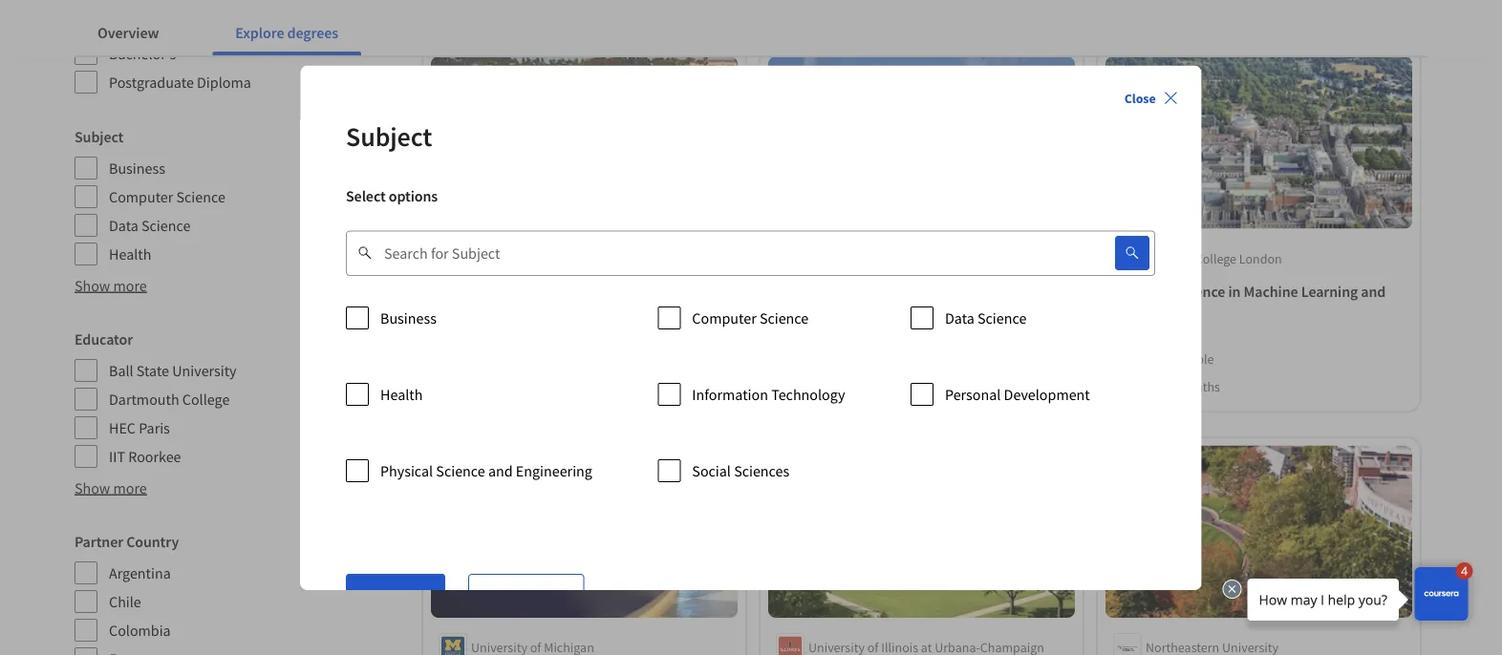 Task type: locate. For each thing, give the bounding box(es) containing it.
tab list containing overview
[[75, 10, 392, 55]]

science
[[176, 187, 225, 206], [141, 216, 191, 235], [501, 283, 551, 302], [1176, 283, 1226, 302], [1146, 305, 1196, 325], [760, 308, 809, 327], [978, 308, 1027, 327], [437, 461, 486, 480]]

1 vertical spatial computer science
[[693, 308, 809, 327]]

technology
[[776, 305, 851, 325], [772, 385, 846, 404]]

1 in from the left
[[554, 283, 566, 302]]

1 · from the left
[[818, 378, 821, 395]]

0 horizontal spatial master
[[439, 283, 482, 302]]

0 vertical spatial more
[[113, 276, 147, 295]]

more for health
[[113, 276, 147, 295]]

of inside master of science in construction management
[[485, 283, 498, 302]]

1 vertical spatial state
[[137, 361, 169, 380]]

1 vertical spatial computer
[[693, 308, 757, 327]]

and inside master of science in machine learning and data science
[[1362, 283, 1386, 302]]

1 horizontal spatial data
[[946, 308, 975, 327]]

university up construction
[[559, 250, 615, 267]]

more
[[113, 276, 147, 295], [113, 479, 147, 498]]

- inside the master of arts in education - educational technology
[[951, 283, 956, 302]]

and left engineering
[[489, 461, 513, 480]]

all
[[537, 587, 554, 607]]

imperial college london
[[1146, 250, 1283, 267]]

1 horizontal spatial data science
[[946, 308, 1027, 327]]

subject inside subject dialog
[[346, 120, 433, 153]]

1 degree from the left
[[776, 378, 815, 395]]

education
[[883, 283, 948, 302]]

1 horizontal spatial business
[[381, 308, 437, 327]]

1 horizontal spatial university
[[559, 250, 615, 267]]

show more button for iit roorkee
[[75, 477, 147, 500]]

state inside educator group
[[137, 361, 169, 380]]

search image
[[1126, 245, 1141, 261]]

0 vertical spatial business
[[109, 159, 165, 178]]

3 in from the left
[[1229, 283, 1241, 302]]

state
[[528, 250, 556, 267], [137, 361, 169, 380]]

1 vertical spatial college
[[182, 390, 230, 409]]

0 horizontal spatial university
[[172, 361, 237, 380]]

0 horizontal spatial data science
[[109, 216, 191, 235]]

college down ball state university
[[182, 390, 230, 409]]

· for 1
[[818, 378, 821, 395]]

2 · from the left
[[1156, 378, 1159, 395]]

2 horizontal spatial in
[[1229, 283, 1241, 302]]

2 horizontal spatial master
[[1114, 283, 1157, 302]]

overview button
[[75, 10, 182, 55]]

1 master from the left
[[439, 283, 482, 302]]

college
[[1196, 250, 1237, 267], [182, 390, 230, 409]]

in inside master of science in construction management
[[554, 283, 566, 302]]

1 vertical spatial show
[[75, 479, 110, 498]]

1 more from the top
[[113, 276, 147, 295]]

educational
[[959, 283, 1036, 302]]

0 horizontal spatial of
[[485, 283, 498, 302]]

2 horizontal spatial of
[[1160, 283, 1173, 302]]

business down postgraduate at the left top
[[109, 159, 165, 178]]

0 horizontal spatial subject
[[75, 127, 124, 146]]

1 show more from the top
[[75, 276, 147, 295]]

1 horizontal spatial state
[[528, 250, 556, 267]]

0 vertical spatial data science
[[109, 216, 191, 235]]

1 vertical spatial data science
[[946, 308, 1027, 327]]

health up educator
[[109, 245, 151, 264]]

1 horizontal spatial computer
[[693, 308, 757, 327]]

2 more from the top
[[113, 479, 147, 498]]

subject up select options on the top
[[346, 120, 433, 153]]

0 vertical spatial -
[[951, 283, 956, 302]]

university
[[559, 250, 615, 267], [172, 361, 237, 380]]

of down imperial
[[1160, 283, 1173, 302]]

iit roorkee
[[109, 447, 181, 466]]

1 horizontal spatial degree
[[1114, 378, 1153, 395]]

2 show more from the top
[[75, 479, 147, 498]]

1 horizontal spatial subject
[[346, 120, 433, 153]]

master down search icon
[[1114, 283, 1157, 302]]

college for imperial
[[1196, 250, 1237, 267]]

show up educator
[[75, 276, 110, 295]]

0 vertical spatial show
[[75, 276, 110, 295]]

2 degree from the left
[[1114, 378, 1153, 395]]

0 vertical spatial state
[[528, 250, 556, 267]]

dartmouth
[[109, 390, 179, 409]]

0 vertical spatial university
[[559, 250, 615, 267]]

university inside educator group
[[172, 361, 237, 380]]

1 horizontal spatial ·
[[1156, 378, 1159, 395]]

master
[[439, 283, 482, 302], [776, 283, 820, 302], [1114, 283, 1157, 302]]

1 vertical spatial and
[[489, 461, 513, 480]]

show more up educator
[[75, 276, 147, 295]]

1 vertical spatial technology
[[772, 385, 846, 404]]

apply
[[377, 587, 415, 607]]

0 vertical spatial and
[[1362, 283, 1386, 302]]

college left the london
[[1196, 250, 1237, 267]]

0 horizontal spatial ·
[[818, 378, 821, 395]]

machine
[[1244, 283, 1299, 302]]

1 show from the top
[[75, 276, 110, 295]]

master inside master of science in machine learning and data science
[[1114, 283, 1157, 302]]

of for master of arts in education - educational technology
[[823, 283, 836, 302]]

data science
[[109, 216, 191, 235], [946, 308, 1027, 327]]

business left management
[[381, 308, 437, 327]]

0 vertical spatial health
[[109, 245, 151, 264]]

0 horizontal spatial -
[[833, 378, 838, 395]]

state right louisiana
[[528, 250, 556, 267]]

paris
[[139, 419, 170, 438]]

2 of from the left
[[823, 283, 836, 302]]

master inside master of science in construction management
[[439, 283, 482, 302]]

show down iit
[[75, 479, 110, 498]]

- left 4
[[833, 378, 838, 395]]

0 vertical spatial show more
[[75, 276, 147, 295]]

in right the "arts"
[[868, 283, 880, 302]]

1 horizontal spatial -
[[951, 283, 956, 302]]

and right 'learning'
[[1362, 283, 1386, 302]]

show more button down iit
[[75, 477, 147, 500]]

0 vertical spatial computer
[[109, 187, 173, 206]]

state for ball
[[137, 361, 169, 380]]

in down louisiana state university
[[554, 283, 566, 302]]

1 horizontal spatial computer science
[[693, 308, 809, 327]]

1 vertical spatial show more
[[75, 479, 147, 498]]

business
[[109, 159, 165, 178], [381, 308, 437, 327]]

hec paris
[[109, 419, 170, 438]]

computer science inside subject group
[[109, 187, 225, 206]]

show more for health
[[75, 276, 147, 295]]

bachelor's
[[109, 44, 176, 63]]

chile
[[109, 593, 141, 612]]

master inside the master of arts in education - educational technology
[[776, 283, 820, 302]]

0 horizontal spatial in
[[554, 283, 566, 302]]

·
[[818, 378, 821, 395], [1156, 378, 1159, 395]]

0 vertical spatial technology
[[776, 305, 851, 325]]

health up the physical
[[381, 385, 423, 404]]

1 vertical spatial university
[[172, 361, 237, 380]]

technology left years
[[772, 385, 846, 404]]

data
[[109, 216, 138, 235], [1114, 305, 1144, 325], [946, 308, 975, 327]]

college inside educator group
[[182, 390, 230, 409]]

in
[[554, 283, 566, 302], [868, 283, 880, 302], [1229, 283, 1241, 302]]

computer
[[109, 187, 173, 206], [693, 308, 757, 327]]

1 of from the left
[[485, 283, 498, 302]]

personal development
[[946, 385, 1091, 404]]

1 horizontal spatial in
[[868, 283, 880, 302]]

diploma
[[197, 73, 251, 92]]

and
[[1362, 283, 1386, 302], [489, 461, 513, 480]]

more down iit
[[113, 479, 147, 498]]

show more button
[[75, 274, 147, 297], [75, 477, 147, 500]]

master's
[[109, 15, 162, 34]]

1 horizontal spatial and
[[1362, 283, 1386, 302]]

business inside select subject options 'element'
[[381, 308, 437, 327]]

· left 1
[[818, 378, 821, 395]]

in inside master of science in machine learning and data science
[[1229, 283, 1241, 302]]

data science inside select subject options 'element'
[[946, 308, 1027, 327]]

of for master of science in construction management
[[485, 283, 498, 302]]

2 show more button from the top
[[75, 477, 147, 500]]

0 horizontal spatial computer
[[109, 187, 173, 206]]

0 horizontal spatial college
[[182, 390, 230, 409]]

of left the "arts"
[[823, 283, 836, 302]]

degree left 1
[[776, 378, 815, 395]]

1 vertical spatial show more button
[[75, 477, 147, 500]]

of inside master of science in machine learning and data science
[[1160, 283, 1173, 302]]

college for dartmouth
[[182, 390, 230, 409]]

university up dartmouth college
[[172, 361, 237, 380]]

-
[[951, 283, 956, 302], [833, 378, 838, 395]]

postgraduate
[[109, 73, 194, 92]]

0 vertical spatial computer science
[[109, 187, 225, 206]]

computer science
[[109, 187, 225, 206], [693, 308, 809, 327]]

subject down postgraduate at the left top
[[75, 127, 124, 146]]

imperial
[[1146, 250, 1193, 267]]

university for ball state university
[[172, 361, 237, 380]]

degree
[[776, 378, 815, 395], [1114, 378, 1153, 395]]

dartmouth college
[[109, 390, 230, 409]]

2 show from the top
[[75, 479, 110, 498]]

technology down the "arts"
[[776, 305, 851, 325]]

more for iit roorkee
[[113, 479, 147, 498]]

master up management
[[439, 283, 482, 302]]

2 master from the left
[[776, 283, 820, 302]]

sciences
[[735, 461, 790, 480]]

1 vertical spatial more
[[113, 479, 147, 498]]

1 horizontal spatial of
[[823, 283, 836, 302]]

2 in from the left
[[868, 283, 880, 302]]

of
[[485, 283, 498, 302], [823, 283, 836, 302], [1160, 283, 1173, 302]]

in inside the master of arts in education - educational technology
[[868, 283, 880, 302]]

show
[[75, 276, 110, 295], [75, 479, 110, 498]]

1 horizontal spatial health
[[381, 385, 423, 404]]

1 horizontal spatial college
[[1196, 250, 1237, 267]]

more up educator
[[113, 276, 147, 295]]

construction
[[569, 283, 653, 302]]

0 horizontal spatial degree
[[776, 378, 815, 395]]

credit
[[1137, 350, 1171, 368]]

0 horizontal spatial health
[[109, 245, 151, 264]]

credit eligible
[[1137, 350, 1215, 368]]

3 of from the left
[[1160, 283, 1173, 302]]

subject
[[346, 120, 433, 153], [75, 127, 124, 146]]

technology inside the master of arts in education - educational technology
[[776, 305, 851, 325]]

postgraduate diploma
[[109, 73, 251, 92]]

tab list
[[75, 10, 392, 55]]

3 master from the left
[[1114, 283, 1157, 302]]

degree down credit
[[1114, 378, 1153, 395]]

master left the "arts"
[[776, 283, 820, 302]]

in left machine
[[1229, 283, 1241, 302]]

0 horizontal spatial state
[[137, 361, 169, 380]]

roorkee
[[128, 447, 181, 466]]

apply button
[[346, 574, 446, 620]]

learning
[[1302, 283, 1359, 302]]

1 vertical spatial health
[[381, 385, 423, 404]]

degree · 24 months
[[1114, 378, 1221, 395]]

0 horizontal spatial and
[[489, 461, 513, 480]]

1
[[824, 378, 831, 395]]

master for master of science in construction management
[[439, 283, 482, 302]]

0 horizontal spatial computer science
[[109, 187, 225, 206]]

health
[[109, 245, 151, 264], [381, 385, 423, 404]]

partner country
[[75, 532, 179, 552]]

2 horizontal spatial data
[[1114, 305, 1144, 325]]

0 horizontal spatial data
[[109, 216, 138, 235]]

show more down iit
[[75, 479, 147, 498]]

iit
[[109, 447, 125, 466]]

1 show more button from the top
[[75, 274, 147, 297]]

· left 24
[[1156, 378, 1159, 395]]

1 vertical spatial business
[[381, 308, 437, 327]]

show more
[[75, 276, 147, 295], [75, 479, 147, 498]]

management
[[439, 305, 524, 325]]

of up management
[[485, 283, 498, 302]]

argentina
[[109, 564, 171, 583]]

24
[[1162, 378, 1175, 395]]

1 horizontal spatial master
[[776, 283, 820, 302]]

0 vertical spatial college
[[1196, 250, 1237, 267]]

of inside the master of arts in education - educational technology
[[823, 283, 836, 302]]

0 vertical spatial show more button
[[75, 274, 147, 297]]

0 horizontal spatial business
[[109, 159, 165, 178]]

show more button up educator
[[75, 274, 147, 297]]

degree for degree · 1 - 4 years
[[776, 378, 815, 395]]

state up dartmouth on the bottom of page
[[137, 361, 169, 380]]

- right the education
[[951, 283, 956, 302]]

4
[[840, 378, 847, 395]]



Task type: vqa. For each thing, say whether or not it's contained in the screenshot.
top Technology
yes



Task type: describe. For each thing, give the bounding box(es) containing it.
show for health
[[75, 276, 110, 295]]

master of science in construction management link
[[439, 281, 730, 326]]

1 vertical spatial -
[[833, 378, 838, 395]]

physical science and engineering
[[381, 461, 593, 480]]

clear all
[[499, 587, 554, 607]]

health inside subject group
[[109, 245, 151, 264]]

data science inside subject group
[[109, 216, 191, 235]]

close
[[1125, 89, 1156, 107]]

degree for degree · 24 months
[[1114, 378, 1153, 395]]

computer science inside select subject options 'element'
[[693, 308, 809, 327]]

personal
[[946, 385, 1002, 404]]

computer inside subject group
[[109, 187, 173, 206]]

degrees
[[287, 23, 338, 42]]

data inside select subject options 'element'
[[946, 308, 975, 327]]

options
[[389, 186, 438, 205]]

louisiana state university
[[471, 250, 615, 267]]

subject dialog
[[301, 66, 1202, 656]]

degree · 1 - 4 years
[[776, 378, 879, 395]]

partner country group
[[75, 531, 251, 656]]

country
[[126, 532, 179, 552]]

state for louisiana
[[528, 250, 556, 267]]

educator
[[75, 330, 133, 349]]

social sciences
[[693, 461, 790, 480]]

hec
[[109, 419, 136, 438]]

computer inside select subject options 'element'
[[693, 308, 757, 327]]

colombia
[[109, 621, 171, 640]]

ball
[[109, 361, 133, 380]]

· for 24
[[1156, 378, 1159, 395]]

in for construction
[[554, 283, 566, 302]]

subject group
[[75, 125, 251, 267]]

select
[[346, 186, 386, 205]]

show for iit roorkee
[[75, 479, 110, 498]]

explore degrees
[[235, 23, 338, 42]]

and inside select subject options 'element'
[[489, 461, 513, 480]]

social
[[693, 461, 732, 480]]

show more button for health
[[75, 274, 147, 297]]

physical
[[381, 461, 434, 480]]

information
[[693, 385, 769, 404]]

select subject options element
[[346, 299, 1156, 528]]

master for master of arts in education - educational technology
[[776, 283, 820, 302]]

data inside master of science in machine learning and data science
[[1114, 305, 1144, 325]]

university for louisiana state university
[[559, 250, 615, 267]]

months
[[1178, 378, 1221, 395]]

information technology
[[693, 385, 846, 404]]

educator group
[[75, 328, 251, 469]]

ball state university
[[109, 361, 237, 380]]

explore
[[235, 23, 284, 42]]

eligible
[[1173, 350, 1215, 368]]

development
[[1005, 385, 1091, 404]]

subject inside subject group
[[75, 127, 124, 146]]

show more for iit roorkee
[[75, 479, 147, 498]]

explore degrees button
[[213, 10, 361, 55]]

science inside master of science in construction management
[[501, 283, 551, 302]]

clear
[[499, 587, 534, 607]]

in for education
[[868, 283, 880, 302]]

london
[[1240, 250, 1283, 267]]

Search by keyword search field
[[385, 230, 1070, 276]]

arts
[[839, 283, 865, 302]]

master of arts in education - educational technology
[[776, 283, 1036, 325]]

master for master of science in machine learning and data science
[[1114, 283, 1157, 302]]

master of science in machine learning and data science
[[1114, 283, 1386, 325]]

technology inside select subject options 'element'
[[772, 385, 846, 404]]

health inside select subject options 'element'
[[381, 385, 423, 404]]

business inside subject group
[[109, 159, 165, 178]]

master of science in construction management
[[439, 283, 653, 325]]

close button
[[1117, 81, 1187, 115]]

master of science in machine learning and data science link
[[1114, 281, 1405, 326]]

data inside subject group
[[109, 216, 138, 235]]

louisiana
[[471, 250, 525, 267]]

of for master of science in machine learning and data science
[[1160, 283, 1173, 302]]

select options
[[346, 186, 438, 205]]

master of arts in education - educational technology link
[[776, 281, 1068, 326]]

engineering
[[516, 461, 593, 480]]

clear all button
[[469, 574, 585, 620]]

years
[[850, 378, 879, 395]]

overview
[[98, 23, 159, 42]]

in for machine
[[1229, 283, 1241, 302]]

partner
[[75, 532, 123, 552]]



